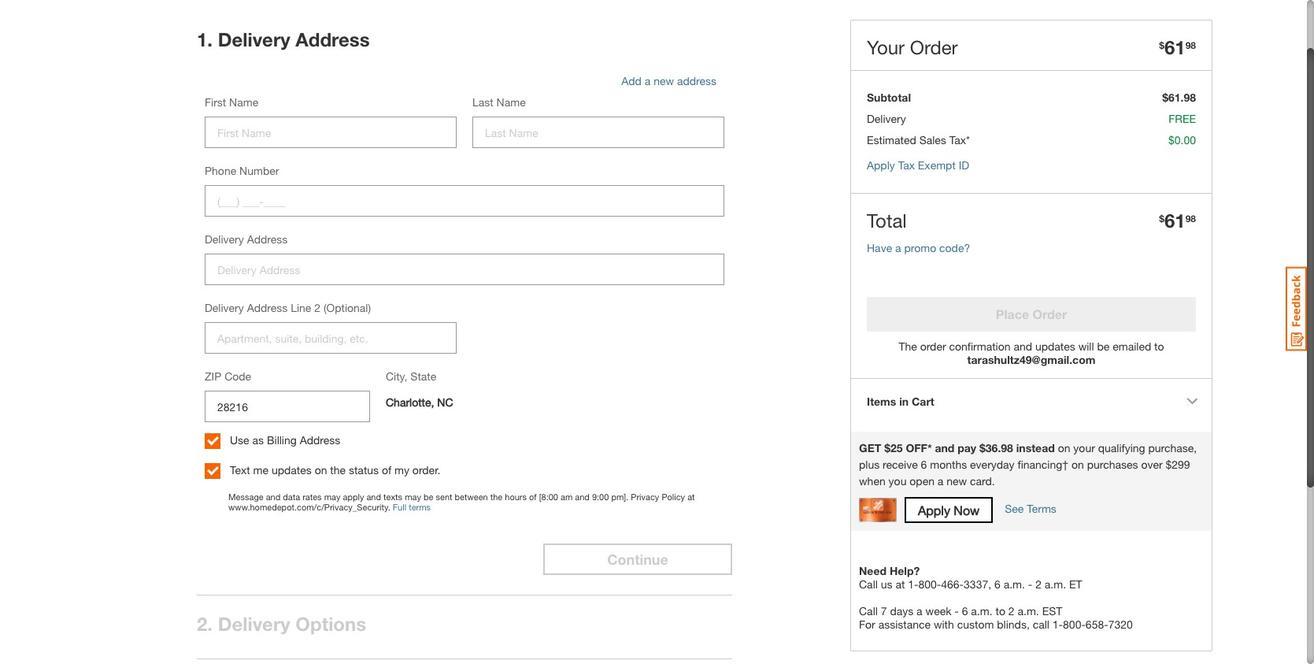 Task type: locate. For each thing, give the bounding box(es) containing it.
apply down open
[[918, 503, 951, 518]]

order right place
[[1033, 306, 1067, 321]]

2 name from the left
[[497, 95, 526, 109]]

1 horizontal spatial ,
[[989, 577, 992, 591]]

place
[[996, 306, 1030, 321]]

of left [8:00
[[529, 492, 537, 502]]

tax*
[[950, 133, 970, 147]]

1 vertical spatial 61
[[1165, 210, 1186, 232]]

1 horizontal spatial -
[[1029, 577, 1033, 591]]

sales
[[920, 133, 947, 147]]

6 right "with"
[[962, 604, 968, 618]]

1 vertical spatial 2
[[1036, 577, 1042, 591]]

be
[[1098, 339, 1110, 353], [424, 492, 434, 502]]

1.
[[197, 28, 213, 50]]

1 horizontal spatial name
[[497, 95, 526, 109]]

1 horizontal spatial be
[[1098, 339, 1110, 353]]

1 61 from the top
[[1165, 36, 1186, 58]]

apply left tax
[[867, 158, 895, 172]]

www.homedepot.com/c/privacy_security.
[[228, 502, 390, 512]]

and inside the order confirmation and updates will be emailed to tarashultz49@gmail.com
[[1014, 339, 1033, 353]]

2 vertical spatial 6
[[962, 604, 968, 618]]

delivery address line 2 (optional)
[[205, 301, 371, 314]]

and left the texts
[[367, 492, 381, 502]]

1 vertical spatial 6
[[995, 577, 1001, 591]]

delivery down subtotal
[[867, 112, 906, 125]]

updates up data on the left of the page
[[272, 463, 312, 476]]

days
[[890, 604, 914, 618]]

options
[[296, 613, 366, 635]]

privacy
[[631, 492, 660, 502]]

0 horizontal spatial order
[[910, 36, 958, 58]]

1 horizontal spatial apply
[[918, 503, 951, 518]]

be right will
[[1098, 339, 1110, 353]]

apply inside button
[[918, 503, 951, 518]]

0 horizontal spatial be
[[424, 492, 434, 502]]

card.
[[970, 474, 995, 488]]

a
[[645, 74, 651, 87], [896, 241, 902, 254], [938, 474, 944, 488], [917, 604, 923, 618]]

0 vertical spatial of
[[382, 463, 392, 476]]

None telephone field
[[205, 391, 370, 422]]

new down months
[[947, 474, 967, 488]]

(optional)
[[324, 301, 371, 314]]

6 for months
[[921, 458, 927, 471]]

0 horizontal spatial may
[[324, 492, 341, 502]]

name right first
[[229, 95, 259, 109]]

charlotte , nc
[[386, 395, 453, 409]]

on left the your
[[1058, 441, 1071, 454]]

see terms link
[[1005, 502, 1057, 515]]

1. delivery address
[[197, 28, 370, 50]]

7320
[[1109, 618, 1133, 631]]

a right 'days'
[[917, 604, 923, 618]]

0 horizontal spatial 1-
[[908, 577, 919, 591]]

a down months
[[938, 474, 944, 488]]

on up rates
[[315, 463, 327, 476]]

1 vertical spatial updates
[[272, 463, 312, 476]]

1 98 from the top
[[1186, 39, 1196, 51]]

delivery right 1.
[[218, 28, 290, 50]]

1 horizontal spatial the
[[491, 492, 503, 502]]

need
[[859, 564, 887, 577]]

over
[[1142, 458, 1163, 471]]

466-
[[941, 577, 964, 591]]

estimated sales tax*
[[867, 133, 970, 147]]

0 vertical spatial at
[[688, 492, 695, 502]]

call left 7 on the bottom of page
[[859, 604, 878, 618]]

your
[[867, 36, 905, 58]]

to
[[1155, 339, 1165, 353], [996, 604, 1006, 618]]

order
[[921, 339, 946, 353]]

800- up week
[[919, 577, 941, 591]]

,
[[431, 395, 434, 409], [989, 577, 992, 591]]

apply for apply now
[[918, 503, 951, 518]]

61
[[1165, 36, 1186, 58], [1165, 210, 1186, 232]]

1 horizontal spatial of
[[529, 492, 537, 502]]

1 horizontal spatial at
[[896, 577, 905, 591]]

2 vertical spatial 2
[[1009, 604, 1015, 618]]

1 vertical spatial 98
[[1186, 212, 1196, 224]]

at inside need help? call us at 1-800-466-3337 , 6 a.m. - 2 a.m. et
[[896, 577, 905, 591]]

the order confirmation and updates will be emailed to tarashultz49@gmail.com
[[899, 339, 1165, 366]]

charlotte
[[386, 395, 431, 409]]

6 inside call 7 days a week - 6 a.m. to 2 a.m. est for assistance with custom blinds, call 1-800-658-7320
[[962, 604, 968, 618]]

the
[[330, 463, 346, 476], [491, 492, 503, 502]]

2 $ 61 98 from the top
[[1160, 210, 1196, 232]]

order
[[910, 36, 958, 58], [1033, 306, 1067, 321]]

1 vertical spatial the
[[491, 492, 503, 502]]

call 7 days a week - 6 a.m. to 2 a.m. est for assistance with custom blinds, call 1-800-658-7320
[[859, 604, 1133, 631]]

1 horizontal spatial order
[[1033, 306, 1067, 321]]

phone number element
[[205, 164, 725, 217]]

may
[[324, 492, 341, 502], [405, 492, 421, 502]]

new inside on your qualifying purchase, plus receive 6 months everyday financing† on purchases over $299 when you open a new card.
[[947, 474, 967, 488]]

1 horizontal spatial 2
[[1009, 604, 1015, 618]]

first name element
[[205, 95, 457, 148]]

1 vertical spatial to
[[996, 604, 1006, 618]]

1 vertical spatial at
[[896, 577, 905, 591]]

with
[[934, 618, 955, 631]]

7
[[881, 604, 887, 618]]

0 vertical spatial 800-
[[919, 577, 941, 591]]

800- right est
[[1063, 618, 1086, 631]]

1 vertical spatial 1-
[[1053, 618, 1063, 631]]

1 vertical spatial 800-
[[1063, 618, 1086, 631]]

1 vertical spatial of
[[529, 492, 537, 502]]

$ 61 98
[[1160, 36, 1196, 58], [1160, 210, 1196, 232]]

1 vertical spatial $ 61 98
[[1160, 210, 1196, 232]]

of left my
[[382, 463, 392, 476]]

items in cart
[[867, 395, 935, 408]]

name
[[229, 95, 259, 109], [497, 95, 526, 109]]

updates left will
[[1036, 339, 1076, 353]]

0 vertical spatial be
[[1098, 339, 1110, 353]]

be inside the message and data rates may apply and texts may be sent between the hours of [8:00 am and 9:00 pm]. privacy policy at www.homedepot.com/c/privacy_security.
[[424, 492, 434, 502]]

0 vertical spatial order
[[910, 36, 958, 58]]

1 name from the left
[[229, 95, 259, 109]]

am
[[561, 492, 573, 502]]

may right the texts
[[405, 492, 421, 502]]

2 61 from the top
[[1165, 210, 1186, 232]]

$0.00
[[1169, 133, 1196, 147]]

6 right 3337
[[995, 577, 1001, 591]]

to for a.m.
[[996, 604, 1006, 618]]

have
[[867, 241, 893, 254]]

order for place order
[[1033, 306, 1067, 321]]

everyday
[[970, 458, 1015, 471]]

delivery address line 2 (optional) element
[[205, 301, 457, 354]]

continue link
[[543, 543, 733, 575]]

, left the nc
[[431, 395, 434, 409]]

delivery up zip code
[[205, 301, 244, 314]]

city, state
[[386, 369, 437, 383]]

1- inside need help? call us at 1-800-466-3337 , 6 a.m. - 2 a.m. et
[[908, 577, 919, 591]]

61 for total
[[1165, 210, 1186, 232]]

-
[[1029, 577, 1033, 591], [955, 604, 959, 618]]

name inside 'element'
[[229, 95, 259, 109]]

1 horizontal spatial to
[[1155, 339, 1165, 353]]

of inside the message and data rates may apply and texts may be sent between the hours of [8:00 am and 9:00 pm]. privacy policy at www.homedepot.com/c/privacy_security.
[[529, 492, 537, 502]]

0 horizontal spatial at
[[688, 492, 695, 502]]

first name
[[205, 95, 259, 109]]

0 vertical spatial 61
[[1165, 36, 1186, 58]]

updates inside the order confirmation and updates will be emailed to tarashultz49@gmail.com
[[1036, 339, 1076, 353]]

0 horizontal spatial new
[[654, 74, 674, 87]]

$ 61 98 for total
[[1160, 210, 1196, 232]]

at right policy
[[688, 492, 695, 502]]

1 horizontal spatial may
[[405, 492, 421, 502]]

0 horizontal spatial 6
[[921, 458, 927, 471]]

feedback link image
[[1286, 266, 1308, 351]]

2 left call
[[1009, 604, 1015, 618]]

be left sent
[[424, 492, 434, 502]]

phone number
[[205, 164, 279, 177]]

6 up open
[[921, 458, 927, 471]]

instead
[[1017, 441, 1055, 454]]

delivery right 2.
[[218, 613, 290, 635]]

0 vertical spatial 98
[[1186, 39, 1196, 51]]

1 vertical spatial -
[[955, 604, 959, 618]]

0 horizontal spatial 800-
[[919, 577, 941, 591]]

1 vertical spatial order
[[1033, 306, 1067, 321]]

of
[[382, 463, 392, 476], [529, 492, 537, 502]]

$
[[1160, 39, 1165, 51], [1160, 212, 1165, 224], [885, 441, 891, 454], [980, 441, 986, 454]]

see
[[1005, 502, 1024, 515]]

1 horizontal spatial 1-
[[1053, 618, 1063, 631]]

(___) ___-____ telephone field
[[205, 185, 725, 217]]

when
[[859, 474, 886, 488]]

apply
[[867, 158, 895, 172], [918, 503, 951, 518]]

2 left et
[[1036, 577, 1042, 591]]

0 vertical spatial 6
[[921, 458, 927, 471]]

2 right the line
[[314, 301, 321, 314]]

items
[[867, 395, 897, 408]]

1 horizontal spatial new
[[947, 474, 967, 488]]

name right last
[[497, 95, 526, 109]]

800- inside call 7 days a week - 6 a.m. to 2 a.m. est for assistance with custom blinds, call 1-800-658-7320
[[1063, 618, 1086, 631]]

call
[[1033, 618, 1050, 631]]

Last Name text field
[[473, 117, 725, 148]]

0 vertical spatial -
[[1029, 577, 1033, 591]]

call left us on the right bottom
[[859, 577, 878, 591]]

on your qualifying purchase, plus receive 6 months everyday financing† on purchases over $299 when you open a new card.
[[859, 441, 1197, 488]]

, up call 7 days a week - 6 a.m. to 2 a.m. est for assistance with custom blinds, call 1-800-658-7320
[[989, 577, 992, 591]]

a.m. left est
[[1018, 604, 1040, 618]]

2 horizontal spatial 2
[[1036, 577, 1042, 591]]

1 vertical spatial call
[[859, 604, 878, 618]]

to inside call 7 days a week - 6 a.m. to 2 a.m. est for assistance with custom blinds, call 1-800-658-7320
[[996, 604, 1006, 618]]

and up months
[[935, 441, 955, 454]]

and
[[1014, 339, 1033, 353], [935, 441, 955, 454], [266, 492, 281, 502], [367, 492, 381, 502], [575, 492, 590, 502]]

purchase,
[[1149, 441, 1197, 454]]

1 $ 61 98 from the top
[[1160, 36, 1196, 58]]

custom
[[958, 618, 994, 631]]

0 horizontal spatial apply
[[867, 158, 895, 172]]

total
[[867, 210, 907, 232]]

and left data on the left of the page
[[266, 492, 281, 502]]

a inside call 7 days a week - 6 a.m. to 2 a.m. est for assistance with custom blinds, call 1-800-658-7320
[[917, 604, 923, 618]]

message
[[228, 492, 264, 502]]

1- right call
[[1053, 618, 1063, 631]]

0 vertical spatial 2
[[314, 301, 321, 314]]

0 vertical spatial ,
[[431, 395, 434, 409]]

6 inside on your qualifying purchase, plus receive 6 months everyday financing† on purchases over $299 when you open a new card.
[[921, 458, 927, 471]]

new right 'add'
[[654, 74, 674, 87]]

1 vertical spatial new
[[947, 474, 967, 488]]

1 horizontal spatial 800-
[[1063, 618, 1086, 631]]

add a new address link
[[610, 74, 725, 87]]

1 vertical spatial ,
[[989, 577, 992, 591]]

0 horizontal spatial the
[[330, 463, 346, 476]]

0 vertical spatial call
[[859, 577, 878, 591]]

0 horizontal spatial -
[[955, 604, 959, 618]]

25
[[891, 441, 903, 454]]

0 horizontal spatial to
[[996, 604, 1006, 618]]

to inside the order confirmation and updates will be emailed to tarashultz49@gmail.com
[[1155, 339, 1165, 353]]

1- right us on the right bottom
[[908, 577, 919, 591]]

to right the emailed
[[1155, 339, 1165, 353]]

apply tax exempt id
[[867, 158, 970, 172]]

delivery for delivery address line 2 (optional)
[[205, 301, 244, 314]]

receive
[[883, 458, 918, 471]]

may right rates
[[324, 492, 341, 502]]

0 vertical spatial new
[[654, 74, 674, 87]]

- right week
[[955, 604, 959, 618]]

the left hours
[[491, 492, 503, 502]]

0 vertical spatial $ 61 98
[[1160, 36, 1196, 58]]

800- inside need help? call us at 1-800-466-3337 , 6 a.m. - 2 a.m. et
[[919, 577, 941, 591]]

2 98 from the top
[[1186, 212, 1196, 224]]

1-
[[908, 577, 919, 591], [1053, 618, 1063, 631]]

delivery for delivery
[[867, 112, 906, 125]]

a.m.
[[1004, 577, 1025, 591], [1045, 577, 1067, 591], [971, 604, 993, 618], [1018, 604, 1040, 618]]

and right am
[[575, 492, 590, 502]]

- inside need help? call us at 1-800-466-3337 , 6 a.m. - 2 a.m. et
[[1029, 577, 1033, 591]]

2 call from the top
[[859, 604, 878, 618]]

0 horizontal spatial ,
[[431, 395, 434, 409]]

0 vertical spatial 1-
[[908, 577, 919, 591]]

on down the your
[[1072, 458, 1084, 471]]

order right 'your'
[[910, 36, 958, 58]]

, inside need help? call us at 1-800-466-3337 , 6 a.m. - 2 a.m. et
[[989, 577, 992, 591]]

call
[[859, 577, 878, 591], [859, 604, 878, 618]]

to right custom
[[996, 604, 1006, 618]]

a.m. left et
[[1045, 577, 1067, 591]]

2 horizontal spatial 6
[[995, 577, 1001, 591]]

a right have
[[896, 241, 902, 254]]

98 for total
[[1186, 212, 1196, 224]]

Delivery Address text field
[[205, 254, 725, 285]]

0 vertical spatial to
[[1155, 339, 1165, 353]]

a right 'add'
[[645, 74, 651, 87]]

0 horizontal spatial 2
[[314, 301, 321, 314]]

6 for a.m.
[[962, 604, 968, 618]]

to for emailed
[[1155, 339, 1165, 353]]

0 vertical spatial updates
[[1036, 339, 1076, 353]]

1 may from the left
[[324, 492, 341, 502]]

zip code element
[[205, 369, 370, 422]]

plus
[[859, 458, 880, 471]]

credit card icon image
[[859, 498, 897, 522]]

the left status
[[330, 463, 346, 476]]

data
[[283, 492, 300, 502]]

0 vertical spatial apply
[[867, 158, 895, 172]]

1 call from the top
[[859, 577, 878, 591]]

1 horizontal spatial 6
[[962, 604, 968, 618]]

texts
[[384, 492, 403, 502]]

message and data rates may apply and texts may be sent between the hours of [8:00 am and 9:00 pm]. privacy policy at www.homedepot.com/c/privacy_security.
[[228, 492, 695, 512]]

- up blinds,
[[1029, 577, 1033, 591]]

1 horizontal spatial updates
[[1036, 339, 1076, 353]]

2
[[314, 301, 321, 314], [1036, 577, 1042, 591], [1009, 604, 1015, 618]]

delivery down "phone"
[[205, 232, 244, 246]]

1- inside call 7 days a week - 6 a.m. to 2 a.m. est for assistance with custom blinds, call 1-800-658-7320
[[1053, 618, 1063, 631]]

1 vertical spatial apply
[[918, 503, 951, 518]]

0 horizontal spatial name
[[229, 95, 259, 109]]

800-
[[919, 577, 941, 591], [1063, 618, 1086, 631]]

1 vertical spatial be
[[424, 492, 434, 502]]

at right us on the right bottom
[[896, 577, 905, 591]]

and down place order link
[[1014, 339, 1033, 353]]



Task type: vqa. For each thing, say whether or not it's contained in the screenshot.
be within The order confirmation and updates will be emailed to tarashultz49@gmail.com
yes



Task type: describe. For each thing, give the bounding box(es) containing it.
- inside call 7 days a week - 6 a.m. to 2 a.m. est for assistance with custom blinds, call 1-800-658-7320
[[955, 604, 959, 618]]

3337
[[964, 577, 989, 591]]

First Name text field
[[205, 117, 457, 148]]

$ 61 98 for your order
[[1160, 36, 1196, 58]]

98 for your order
[[1186, 39, 1196, 51]]

0 horizontal spatial of
[[382, 463, 392, 476]]

apply tax exempt id link
[[867, 158, 970, 172]]

last name element
[[473, 95, 725, 148]]

estimated
[[867, 133, 917, 147]]

at inside the message and data rates may apply and texts may be sent between the hours of [8:00 am and 9:00 pm]. privacy policy at www.homedepot.com/c/privacy_security.
[[688, 492, 695, 502]]

2 may from the left
[[405, 492, 421, 502]]

first
[[205, 95, 226, 109]]

be inside the order confirmation and updates will be emailed to tarashultz49@gmail.com
[[1098, 339, 1110, 353]]

pm].
[[612, 492, 629, 502]]

me
[[253, 463, 269, 476]]

place order
[[996, 306, 1067, 321]]

policy
[[662, 492, 685, 502]]

add a new address
[[622, 74, 717, 87]]

add
[[622, 74, 642, 87]]

last name
[[473, 95, 526, 109]]

terms
[[1027, 502, 1057, 515]]

a inside button
[[896, 241, 902, 254]]

get
[[859, 441, 882, 454]]

tax
[[898, 158, 915, 172]]

line
[[291, 301, 311, 314]]

a.m. down 3337
[[971, 604, 993, 618]]

et
[[1070, 577, 1083, 591]]

1 horizontal spatial on
[[1058, 441, 1071, 454]]

zip code
[[205, 369, 251, 383]]

phone
[[205, 164, 236, 177]]

subtotal
[[867, 91, 911, 104]]

open
[[910, 474, 935, 488]]

6 inside need help? call us at 1-800-466-3337 , 6 a.m. - 2 a.m. et
[[995, 577, 1001, 591]]

61 for your order
[[1165, 36, 1186, 58]]

state
[[411, 369, 437, 383]]

qualifying
[[1099, 441, 1146, 454]]

$299
[[1166, 458, 1191, 471]]

as
[[252, 433, 264, 447]]

you
[[889, 474, 907, 488]]

for
[[859, 618, 876, 631]]

name for first name
[[229, 95, 259, 109]]

now
[[954, 503, 980, 518]]

apply now button
[[905, 497, 993, 523]]

address
[[677, 74, 717, 87]]

blinds,
[[997, 618, 1030, 631]]

between
[[455, 492, 488, 502]]

us
[[881, 577, 893, 591]]

your
[[1074, 441, 1096, 454]]

0 horizontal spatial on
[[315, 463, 327, 476]]

promo
[[905, 241, 937, 254]]

$61.98
[[1163, 91, 1196, 104]]

billing
[[267, 433, 297, 447]]

apply for apply tax exempt id
[[867, 158, 895, 172]]

call inside call 7 days a week - 6 a.m. to 2 a.m. est for assistance with custom blinds, call 1-800-658-7320
[[859, 604, 878, 618]]

week
[[926, 604, 952, 618]]

Apartment, suite, building, etc. text field
[[205, 322, 457, 354]]

the inside the message and data rates may apply and texts may be sent between the hours of [8:00 am and 9:00 pm]. privacy policy at www.homedepot.com/c/privacy_security.
[[491, 492, 503, 502]]

[8:00
[[539, 492, 558, 502]]

need help? call us at 1-800-466-3337 , 6 a.m. - 2 a.m. et
[[859, 564, 1083, 591]]

id
[[959, 158, 970, 172]]

get $ 25 off* and pay $ 36.98 instead
[[859, 441, 1055, 454]]

a inside on your qualifying purchase, plus receive 6 months everyday financing† on purchases over $299 when you open a new card.
[[938, 474, 944, 488]]

months
[[930, 458, 967, 471]]

0 horizontal spatial updates
[[272, 463, 312, 476]]

text
[[230, 463, 250, 476]]

place order link
[[867, 297, 1196, 332]]

658-
[[1086, 618, 1109, 631]]

will
[[1079, 339, 1095, 353]]

your order
[[867, 36, 958, 58]]

0 vertical spatial the
[[330, 463, 346, 476]]

apply
[[343, 492, 364, 502]]

purchases
[[1088, 458, 1139, 471]]

continue
[[607, 551, 669, 568]]

cart
[[912, 395, 935, 408]]

nc
[[437, 395, 453, 409]]

see terms
[[1005, 502, 1057, 515]]

free
[[1169, 112, 1196, 125]]

full terms link
[[393, 502, 431, 512]]

9:00
[[592, 492, 609, 502]]

call inside need help? call us at 1-800-466-3337 , 6 a.m. - 2 a.m. et
[[859, 577, 878, 591]]

est
[[1043, 604, 1063, 618]]

my
[[395, 463, 410, 476]]

off*
[[906, 441, 932, 454]]

tarashultz49@gmail.com
[[968, 353, 1096, 366]]

terms
[[409, 502, 431, 512]]

delivery for delivery address
[[205, 232, 244, 246]]

sent
[[436, 492, 452, 502]]

name for last name
[[497, 95, 526, 109]]

use
[[230, 433, 249, 447]]

2 horizontal spatial on
[[1072, 458, 1084, 471]]

number
[[240, 164, 279, 177]]

36.98
[[986, 441, 1014, 454]]

2. delivery options
[[197, 613, 366, 635]]

have a promo code?
[[867, 241, 971, 254]]

full terms
[[393, 502, 431, 512]]

2 inside need help? call us at 1-800-466-3337 , 6 a.m. - 2 a.m. et
[[1036, 577, 1042, 591]]

a.m. up call 7 days a week - 6 a.m. to 2 a.m. est for assistance with custom blinds, call 1-800-658-7320
[[1004, 577, 1025, 591]]

emailed
[[1113, 339, 1152, 353]]

rates
[[303, 492, 322, 502]]

2.
[[197, 613, 213, 635]]

have a promo code? button
[[867, 239, 971, 265]]

2 inside call 7 days a week - 6 a.m. to 2 a.m. est for assistance with custom blinds, call 1-800-658-7320
[[1009, 604, 1015, 618]]

zip
[[205, 369, 222, 383]]

delivery address
[[205, 232, 288, 246]]

order for your order
[[910, 36, 958, 58]]

order.
[[413, 463, 441, 476]]

text me updates on the status of my order.
[[230, 463, 441, 476]]



